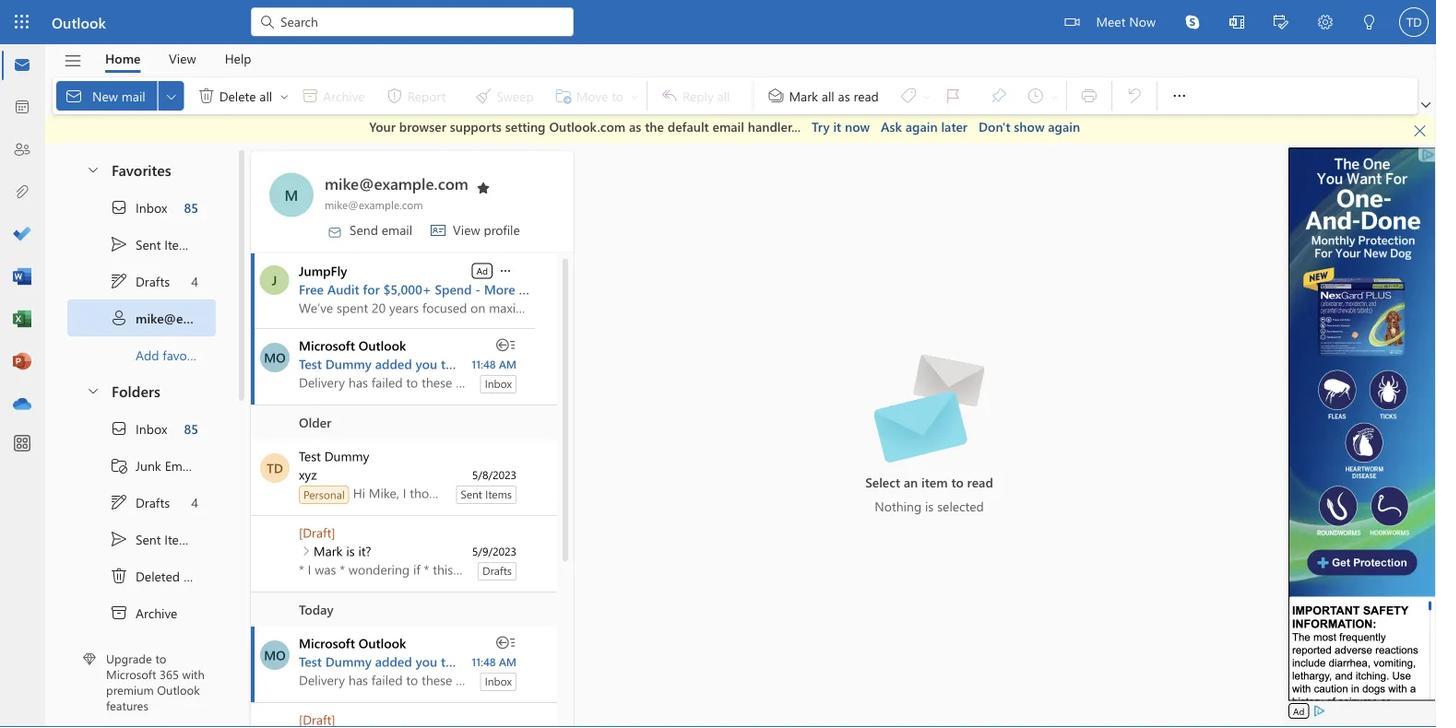 Task type: locate. For each thing, give the bounding box(es) containing it.
1 bbq from the top
[[479, 355, 505, 372]]

sent inside favorites tree
[[136, 235, 161, 252]]

1 vertical spatial am
[[499, 654, 517, 669]]

1 microsoft outlook from the top
[[299, 337, 406, 354]]

outlook right premium
[[157, 682, 200, 698]]

ask
[[881, 118, 902, 135]]

0 vertical spatial 11:48 am
[[472, 356, 517, 371]]

again right ask at the top right of the page
[[905, 118, 938, 135]]

 inbox for  tree item in the favorites tree
[[110, 198, 167, 216]]

11:48 am down 
[[472, 356, 517, 371]]

test dummy added you to the bbq friends group for mo checkbox
[[299, 653, 590, 670]]

select a conversation checkbox for test dummy
[[255, 440, 299, 483]]

 left send
[[327, 225, 342, 240]]

drafts down  junk email
[[136, 494, 170, 511]]

don't show again button
[[979, 118, 1080, 136]]

to inside upgrade to microsoft 365 with premium outlook features
[[155, 651, 166, 667]]

0 vertical spatial read
[[854, 87, 879, 104]]

 button for folders
[[77, 373, 108, 407]]

 down favorites tree item
[[110, 198, 128, 216]]

1 vertical spatial group
[[554, 653, 590, 670]]

ask again later button
[[881, 118, 968, 136]]

read up selected
[[967, 474, 993, 491]]

mike@example.com inside  mike@example.com
[[136, 309, 254, 326]]

test dummy added you to the bbq friends group down 
[[299, 355, 590, 372]]

don't show again
[[979, 118, 1080, 135]]

1 vertical spatial inbox
[[136, 420, 167, 437]]

 right delete
[[279, 91, 290, 102]]

1 vertical spatial you
[[416, 653, 437, 670]]

0 horizontal spatial  button
[[158, 81, 184, 111]]

home
[[105, 50, 141, 67]]

1 horizontal spatial view
[[453, 221, 480, 238]]

added down today heading
[[375, 653, 412, 670]]

2 vertical spatial microsoft
[[106, 667, 156, 683]]

0 vertical spatial mark
[[789, 87, 818, 104]]

1 friends from the top
[[508, 355, 551, 372]]

1 vertical spatial 
[[110, 493, 128, 511]]

1 vertical spatial  tree item
[[67, 484, 216, 521]]

1 * from the left
[[299, 561, 304, 578]]

1 11:48 from the top
[[472, 356, 496, 371]]

 up  in the left of the page
[[110, 272, 128, 290]]

mark inside message list no conversations selected list box
[[314, 542, 343, 559]]

outlook banner
[[0, 0, 1436, 47]]

1 vertical spatial sent
[[136, 531, 161, 548]]

microsoft right 
[[299, 337, 355, 354]]

2 vertical spatial test
[[299, 653, 322, 670]]

bbq down 
[[479, 355, 505, 372]]

 tree item
[[67, 594, 216, 631]]

0 vertical spatial inbox
[[136, 199, 167, 216]]

jumpfly
[[299, 262, 347, 279]]

1 vertical spatial 
[[327, 225, 342, 240]]

1 vertical spatial items
[[164, 531, 195, 548]]

1 horizontal spatial 
[[197, 87, 216, 105]]

0 vertical spatial 4
[[191, 272, 198, 289]]

2 vertical spatial is
[[466, 561, 474, 578]]

 inside  send email
[[327, 225, 342, 240]]

0 vertical spatial view
[[169, 50, 196, 67]]

 button
[[1404, 118, 1436, 143]]

 inside folders tree item
[[86, 383, 101, 398]]

1  drafts from the top
[[110, 272, 170, 290]]

4 * from the left
[[457, 561, 462, 578]]

85 for second  tree item
[[184, 420, 198, 437]]

add favorite tree item
[[67, 336, 216, 373]]

 button
[[494, 334, 517, 356]]

1 added from the top
[[375, 355, 412, 372]]

0 vertical spatial added
[[375, 355, 412, 372]]

1 am from the top
[[499, 356, 517, 371]]

outlook up ''
[[52, 12, 106, 32]]

today
[[299, 601, 334, 618]]

now
[[1129, 12, 1156, 30]]

 tree item
[[67, 558, 216, 594]]

 button inside folders tree item
[[77, 373, 108, 407]]


[[110, 235, 128, 253], [110, 530, 128, 548]]

 up 
[[110, 567, 128, 585]]

new
[[92, 87, 118, 104]]

0 horizontal spatial view
[[169, 50, 196, 67]]

2 vertical spatial dummy
[[325, 653, 372, 670]]

 tree item
[[67, 189, 216, 226], [67, 410, 216, 447]]

items up  mike@example.com
[[164, 235, 195, 252]]

ad up -
[[477, 264, 488, 277]]

1 inbox from the top
[[136, 199, 167, 216]]

0 vertical spatial 
[[110, 235, 128, 253]]

read inside  mark all as read
[[854, 87, 879, 104]]

item
[[922, 474, 948, 491]]

 inside move & delete group
[[65, 87, 83, 105]]

1 vertical spatial 85
[[184, 420, 198, 437]]

1  inbox from the top
[[110, 198, 167, 216]]

Select a conversation checkbox
[[255, 703, 299, 728]]

added up the older heading
[[375, 355, 412, 372]]

 drafts up  in the left of the page
[[110, 272, 170, 290]]

ad left set your advertising preferences image
[[1293, 705, 1305, 718]]

the left default
[[645, 118, 664, 135]]

 mark is it?
[[298, 542, 371, 559]]

 mike@example.com
[[110, 309, 254, 327]]

td right 
[[1406, 15, 1422, 29]]

1 vertical spatial read
[[967, 474, 993, 491]]

 delete all 
[[197, 87, 290, 105]]

2 4 from the top
[[191, 494, 198, 511]]

microsoft outlook for  checkbox
[[299, 337, 406, 354]]

2  button from the left
[[277, 81, 292, 111]]

premium features image
[[83, 653, 96, 666]]


[[267, 347, 283, 364]]

0 vertical spatial 
[[65, 87, 83, 105]]

try it now button
[[812, 118, 870, 136]]

 left delete
[[197, 87, 216, 105]]

outlook down today heading
[[359, 635, 406, 652]]

0 vertical spatial  button
[[77, 152, 108, 186]]

sent
[[136, 235, 161, 252], [136, 531, 161, 548]]

 tree item up junk
[[67, 410, 216, 447]]

1 vertical spatial  drafts
[[110, 493, 170, 511]]

1 vertical spatial added
[[375, 653, 412, 670]]

2  from the top
[[110, 493, 128, 511]]

dummy up personal
[[324, 447, 369, 464]]

 inbox inside tree
[[110, 419, 167, 438]]

outlook.com
[[549, 118, 626, 135]]

1  from the top
[[110, 235, 128, 253]]

inbox
[[136, 199, 167, 216], [136, 420, 167, 437]]

Select a conversation checkbox
[[255, 440, 299, 483], [255, 516, 299, 556]]

*
[[299, 561, 304, 578], [340, 561, 345, 578], [424, 561, 429, 578], [457, 561, 462, 578], [500, 561, 505, 578], [539, 561, 544, 578]]

 button right delete
[[277, 81, 292, 111]]

supports
[[450, 118, 502, 135]]

1 vertical spatial 11:48
[[472, 654, 496, 669]]

* right this
[[457, 561, 462, 578]]

 left favorites
[[86, 161, 101, 176]]

0 vertical spatial  tree item
[[67, 226, 216, 262]]

more
[[484, 280, 515, 297]]

items inside favorites tree
[[164, 235, 195, 252]]

microsoft outlook down audit
[[299, 337, 406, 354]]

0 vertical spatial email
[[712, 118, 744, 135]]

Select a conversation checkbox
[[255, 627, 299, 670]]

1 test from the top
[[299, 355, 322, 372]]

 button right mail
[[158, 81, 184, 111]]


[[767, 87, 785, 105]]

 tree item down favorites
[[67, 189, 216, 226]]

365
[[160, 667, 179, 683]]

 button
[[77, 152, 108, 186], [77, 373, 108, 407]]

0 vertical spatial dummy
[[325, 355, 372, 372]]

test up xyz
[[299, 447, 321, 464]]

td
[[1406, 15, 1422, 29], [267, 459, 283, 476]]

 tree item
[[67, 262, 216, 299], [67, 484, 216, 521]]

1 vertical spatial microsoft
[[299, 635, 355, 652]]

1 horizontal spatial again
[[1048, 118, 1080, 135]]

1 select a conversation checkbox from the top
[[255, 440, 299, 483]]

0 vertical spatial 85
[[184, 199, 198, 216]]

0 horizontal spatial mark
[[314, 542, 343, 559]]

 drafts down  tree item
[[110, 493, 170, 511]]

2 11:48 am from the top
[[472, 654, 517, 669]]

0 vertical spatial  tree item
[[67, 189, 216, 226]]

you up the older heading
[[416, 355, 437, 372]]

td inside test dummy icon
[[267, 459, 283, 476]]

2 select a conversation checkbox from the top
[[255, 516, 299, 556]]

 up  tree item
[[110, 530, 128, 548]]

as up try it now
[[838, 87, 850, 104]]

 inbox up  tree item
[[110, 419, 167, 438]]

1 drafts from the top
[[136, 272, 170, 289]]

0 horizontal spatial as
[[629, 118, 641, 135]]

0 vertical spatial is
[[925, 498, 934, 515]]

am for  checkbox
[[499, 356, 517, 371]]

drafts up  tree item
[[136, 272, 170, 289]]

add favorite
[[136, 346, 206, 363]]

inbox down favorites tree item
[[136, 199, 167, 216]]

microsoft outlook down today
[[299, 635, 406, 652]]

 for  delete all 
[[197, 87, 216, 105]]

2 test dummy added you to the bbq friends group from the top
[[299, 653, 590, 670]]

test right the microsoft outlook image
[[299, 653, 322, 670]]

1 test dummy added you to the bbq friends group from the top
[[299, 355, 590, 372]]

1  tree item from the top
[[67, 189, 216, 226]]

0 vertical spatial td
[[1406, 15, 1422, 29]]


[[65, 87, 83, 105], [327, 225, 342, 240]]

sent up  tree item
[[136, 531, 161, 548]]

all inside  delete all 
[[260, 87, 272, 104]]

test right 
[[299, 355, 322, 372]]

85 for  tree item in the favorites tree
[[184, 199, 198, 216]]

1 horizontal spatial mark
[[789, 87, 818, 104]]

tab list containing home
[[91, 44, 266, 73]]

bbq down 
[[479, 653, 505, 670]]

2 drafts from the top
[[136, 494, 170, 511]]

$5,000+
[[383, 280, 431, 297]]

 button for 
[[158, 81, 184, 111]]

microsoft outlook
[[299, 337, 406, 354], [299, 635, 406, 652]]

2 bbq from the top
[[479, 653, 505, 670]]

 tree item down favorites tree item
[[67, 226, 216, 262]]

you
[[416, 355, 437, 372], [416, 653, 437, 670]]

test for  checkbox
[[299, 355, 322, 372]]

2 microsoft outlook from the top
[[299, 635, 406, 652]]

1 horizontal spatial all
[[822, 87, 835, 104]]

microsoft down today
[[299, 635, 355, 652]]

 for 1st  tree item
[[110, 272, 128, 290]]

0 horizontal spatial ad
[[477, 264, 488, 277]]

0 horizontal spatial 
[[110, 567, 128, 585]]

is right this
[[466, 561, 474, 578]]

select a conversation checkbox for [draft]
[[255, 516, 299, 556]]

85 down favorites tree item
[[184, 199, 198, 216]]

excel image
[[13, 311, 31, 329]]

microsoft for  checkbox
[[299, 337, 355, 354]]

 left folders
[[86, 383, 101, 398]]

selected
[[937, 498, 984, 515]]

1 group from the top
[[554, 355, 590, 372]]

all right delete
[[260, 87, 272, 104]]

1 vertical spatial bbq
[[479, 653, 505, 670]]

* i was * wondering if * this * is the * right * answer?
[[299, 561, 594, 578]]

0 vertical spatial mike@example.com
[[325, 173, 468, 194]]

mark for 
[[314, 542, 343, 559]]

friends down 
[[508, 653, 551, 670]]

1 vertical spatial  tree item
[[67, 521, 216, 558]]

0 vertical spatial microsoft
[[299, 337, 355, 354]]

0 vertical spatial sent
[[136, 235, 161, 252]]

wondering
[[349, 561, 410, 578]]

 tree item inside favorites tree
[[67, 189, 216, 226]]

inbox up  junk email
[[136, 420, 167, 437]]


[[1318, 15, 1333, 30]]

2 group from the top
[[554, 653, 590, 670]]

 sent items up deleted
[[110, 530, 195, 548]]

0 horizontal spatial td
[[267, 459, 283, 476]]

1 again from the left
[[905, 118, 938, 135]]

0 vertical spatial am
[[499, 356, 517, 371]]

85 inside tree
[[184, 420, 198, 437]]

2 friends from the top
[[508, 653, 551, 670]]

0 vertical spatial  drafts
[[110, 272, 170, 290]]

it
[[833, 118, 841, 135]]

1 vertical spatial  button
[[77, 373, 108, 407]]

tree containing 
[[67, 410, 216, 728]]

 button left folders
[[77, 373, 108, 407]]

onedrive image
[[13, 396, 31, 414]]

 sent items up  tree item
[[110, 235, 195, 253]]

nothing
[[875, 498, 922, 515]]


[[1065, 15, 1080, 30]]

is down item
[[925, 498, 934, 515]]

1 4 from the top
[[191, 272, 198, 289]]

11:48 am down 
[[472, 654, 517, 669]]

mo
[[264, 647, 286, 664]]

3 test from the top
[[299, 653, 322, 670]]

as
[[838, 87, 850, 104], [629, 118, 641, 135]]

2 85 from the top
[[184, 420, 198, 437]]

xyz
[[299, 466, 317, 483]]

0 vertical spatial as
[[838, 87, 850, 104]]

items right deleted
[[183, 567, 215, 585]]

1 horizontal spatial is
[[466, 561, 474, 578]]

 up 
[[110, 419, 128, 438]]

 inbox
[[110, 198, 167, 216], [110, 419, 167, 438]]

deleted
[[136, 567, 180, 585]]

1 vertical spatial 
[[110, 530, 128, 548]]

later
[[941, 118, 968, 135]]

again inside button
[[905, 118, 938, 135]]

 search field
[[251, 0, 574, 42]]

to inside select an item to read nothing is selected
[[951, 474, 964, 491]]

 inside favorites tree
[[110, 272, 128, 290]]

test dummy image
[[260, 453, 290, 483]]

 tree item
[[67, 226, 216, 262], [67, 521, 216, 558]]

2 all from the left
[[822, 87, 835, 104]]

1 vertical spatial 4
[[191, 494, 198, 511]]

 button inside favorites tree item
[[77, 152, 108, 186]]

0 horizontal spatial again
[[905, 118, 938, 135]]

files image
[[13, 184, 31, 202]]

mark up was
[[314, 542, 343, 559]]

1 you from the top
[[416, 355, 437, 372]]

2 you from the top
[[416, 653, 437, 670]]

2 added from the top
[[375, 653, 412, 670]]

the down 5/9/2023
[[478, 561, 496, 578]]


[[258, 13, 277, 31]]

people image
[[13, 141, 31, 160]]

1 vertical spatial mark
[[314, 542, 343, 559]]

microsoft up 'features' at the bottom left
[[106, 667, 156, 683]]

mark inside  mark all as read
[[789, 87, 818, 104]]

 inside favorites tree
[[110, 235, 128, 253]]

11:48 am for  checkbox
[[472, 356, 517, 371]]

2 * from the left
[[340, 561, 345, 578]]

 tree item up  in the left of the page
[[67, 262, 216, 299]]

 inside  tree item
[[110, 567, 128, 585]]

 left 'new'
[[65, 87, 83, 105]]

Search field
[[279, 12, 563, 31]]

bbq
[[479, 355, 505, 372], [479, 653, 505, 670]]

dummy down today
[[325, 653, 372, 670]]

 inbox inside favorites tree
[[110, 198, 167, 216]]

2 vertical spatial mike@example.com
[[136, 309, 254, 326]]

personal
[[303, 487, 345, 502]]

friends for mo checkbox
[[508, 653, 551, 670]]

 drafts
[[110, 272, 170, 290], [110, 493, 170, 511]]

1  from the top
[[110, 198, 128, 216]]

0 vertical spatial friends
[[508, 355, 551, 372]]

2  sent items from the top
[[110, 530, 195, 548]]

1 horizontal spatial as
[[838, 87, 850, 104]]

2 am from the top
[[499, 654, 517, 669]]

td for test dummy icon
[[267, 459, 283, 476]]

sent down favorites tree item
[[136, 235, 161, 252]]

items inside  deleted items
[[183, 567, 215, 585]]

test dummy added you to the bbq friends group down 
[[299, 653, 590, 670]]

folders
[[112, 380, 160, 400]]

the down today heading
[[457, 653, 476, 670]]

0 vertical spatial  tree item
[[67, 262, 216, 299]]

1 85 from the top
[[184, 199, 198, 216]]

again right show
[[1048, 118, 1080, 135]]

2 horizontal spatial is
[[925, 498, 934, 515]]

all inside  mark all as read
[[822, 87, 835, 104]]

1 all from the left
[[260, 87, 272, 104]]

select a conversation checkbox containing td
[[255, 440, 299, 483]]

1  button from the left
[[158, 81, 184, 111]]

meet now
[[1096, 12, 1156, 30]]

 down 
[[110, 493, 128, 511]]

read up now
[[854, 87, 879, 104]]


[[110, 309, 128, 327]]

0 horizontal spatial 
[[65, 87, 83, 105]]

test dummy
[[299, 447, 369, 464]]

email right default
[[712, 118, 744, 135]]

1 vertical spatial test
[[299, 447, 321, 464]]

jumpfly image
[[260, 265, 289, 295]]

tree
[[67, 410, 216, 728]]

1 vertical spatial is
[[346, 542, 355, 559]]

0 horizontal spatial email
[[382, 221, 412, 238]]

mark right 
[[789, 87, 818, 104]]

0 vertical spatial select a conversation checkbox
[[255, 440, 299, 483]]

1 vertical spatial as
[[629, 118, 641, 135]]

as right outlook.com
[[629, 118, 641, 135]]

0 horizontal spatial read
[[854, 87, 879, 104]]

0 horizontal spatial all
[[260, 87, 272, 104]]

tab list
[[91, 44, 266, 73]]

email right send
[[382, 221, 412, 238]]

am down 
[[499, 654, 517, 669]]

email inside  send email
[[382, 221, 412, 238]]

0 vertical spatial 
[[197, 87, 216, 105]]

* left i
[[299, 561, 304, 578]]

you down today heading
[[416, 653, 437, 670]]

1  sent items from the top
[[110, 235, 195, 253]]

read inside select an item to read nothing is selected
[[967, 474, 993, 491]]

items up  deleted items
[[164, 531, 195, 548]]

1  from the top
[[110, 272, 128, 290]]

0 vertical spatial group
[[554, 355, 590, 372]]

1 vertical spatial email
[[382, 221, 412, 238]]

 button for favorites
[[77, 152, 108, 186]]

ad
[[477, 264, 488, 277], [1293, 705, 1305, 718]]

am down 
[[499, 356, 517, 371]]

1 horizontal spatial td
[[1406, 15, 1422, 29]]

2  from the top
[[110, 530, 128, 548]]


[[110, 456, 128, 475]]

to do image
[[13, 226, 31, 244]]

if
[[413, 561, 420, 578]]

td left xyz
[[267, 459, 283, 476]]

favorites tree item
[[67, 152, 216, 189]]

td for td dropdown button on the right top of the page
[[1406, 15, 1422, 29]]

 for  deleted items
[[110, 567, 128, 585]]

1 horizontal spatial read
[[967, 474, 993, 491]]

1 vertical spatial 
[[110, 567, 128, 585]]

to right item
[[951, 474, 964, 491]]

2 inbox from the top
[[136, 420, 167, 437]]

1 11:48 am from the top
[[472, 356, 517, 371]]

0 vertical spatial test dummy added you to the bbq friends group
[[299, 355, 590, 372]]

favorite
[[163, 346, 206, 363]]

dummy for mo checkbox
[[325, 653, 372, 670]]

1  button from the top
[[77, 152, 108, 186]]

11:48 am
[[472, 356, 517, 371], [472, 654, 517, 669]]

drafts
[[136, 272, 170, 289], [136, 494, 170, 511]]

0 vertical spatial  inbox
[[110, 198, 167, 216]]

0 vertical spatial 
[[110, 272, 128, 290]]

 tree item up deleted
[[67, 521, 216, 558]]

 inbox down favorites tree item
[[110, 198, 167, 216]]

2  button from the top
[[77, 373, 108, 407]]

 button
[[1215, 0, 1259, 47]]

2 11:48 from the top
[[472, 654, 496, 669]]

1 vertical spatial 11:48 am
[[472, 654, 517, 669]]

is left it?
[[346, 542, 355, 559]]

1 sent from the top
[[136, 235, 161, 252]]

85 up email
[[184, 420, 198, 437]]

0 vertical spatial 11:48
[[472, 356, 496, 371]]


[[1274, 15, 1289, 30]]

 inside favorites tree
[[110, 198, 128, 216]]

 inside tree
[[110, 493, 128, 511]]

just
[[551, 280, 574, 297]]

2 vertical spatial items
[[183, 567, 215, 585]]

 inside move & delete group
[[197, 87, 216, 105]]

0 vertical spatial microsoft outlook
[[299, 337, 406, 354]]

4
[[191, 272, 198, 289], [191, 494, 198, 511]]

 button
[[298, 544, 314, 558]]

1 horizontal spatial 
[[327, 225, 342, 240]]

1 vertical spatial  tree item
[[67, 410, 216, 447]]

0 vertical spatial bbq
[[479, 355, 505, 372]]

1 vertical spatial view
[[453, 221, 480, 238]]

sent inside tree
[[136, 531, 161, 548]]

word image
[[13, 268, 31, 287]]

more apps image
[[13, 435, 31, 454]]

4 down email
[[191, 494, 198, 511]]

2 sent from the top
[[136, 531, 161, 548]]

85 inside favorites tree
[[184, 199, 198, 216]]

to right upgrade
[[155, 651, 166, 667]]

* right if
[[424, 561, 429, 578]]

audit
[[327, 280, 359, 297]]

 sent items inside favorites tree
[[110, 235, 195, 253]]

td inside dropdown button
[[1406, 15, 1422, 29]]

0 vertical spatial drafts
[[136, 272, 170, 289]]

1  tree item from the top
[[67, 262, 216, 299]]

friends down 
[[508, 355, 551, 372]]

outlook
[[52, 12, 106, 32], [359, 337, 406, 354], [359, 635, 406, 652], [157, 682, 200, 698]]

 for  new mail
[[65, 87, 83, 105]]

test dummy added you to the bbq friends group for  checkbox
[[299, 355, 590, 372]]

2  inbox from the top
[[110, 419, 167, 438]]

all up try
[[822, 87, 835, 104]]

am
[[499, 356, 517, 371], [499, 654, 517, 669]]

1 vertical spatial select a conversation checkbox
[[255, 516, 299, 556]]

1 vertical spatial dummy
[[324, 447, 369, 464]]

outlook inside outlook banner
[[52, 12, 106, 32]]

view left "help"
[[169, 50, 196, 67]]

 up  in the left of the page
[[110, 235, 128, 253]]

0 vertical spatial  sent items
[[110, 235, 195, 253]]

dummy
[[325, 355, 372, 372], [324, 447, 369, 464], [325, 653, 372, 670]]

* right right
[[539, 561, 544, 578]]

group for mo checkbox
[[554, 653, 590, 670]]

0 vertical spatial 
[[110, 198, 128, 216]]

premium
[[106, 682, 154, 698]]

2 again from the left
[[1048, 118, 1080, 135]]

profile
[[484, 221, 520, 238]]

1 vertical spatial friends
[[508, 653, 551, 670]]

 button left favorites
[[77, 152, 108, 186]]

group
[[554, 355, 590, 372], [554, 653, 590, 670]]

added
[[375, 355, 412, 372], [375, 653, 412, 670]]


[[164, 89, 179, 104], [279, 91, 290, 102], [86, 161, 101, 176], [86, 383, 101, 398]]

added for mo checkbox
[[375, 653, 412, 670]]

1 vertical spatial drafts
[[136, 494, 170, 511]]



Task type: describe. For each thing, give the bounding box(es) containing it.
3 * from the left
[[424, 561, 429, 578]]

tags group
[[758, 77, 1062, 114]]

this
[[433, 561, 453, 578]]

move & delete group
[[56, 77, 643, 114]]

is inside select an item to read nothing is selected
[[925, 498, 934, 515]]

powerpoint image
[[13, 353, 31, 372]]

upgrade to microsoft 365 with premium outlook features
[[106, 651, 205, 714]]

added for  checkbox
[[375, 355, 412, 372]]

bbq for  checkbox
[[479, 355, 505, 372]]

folders tree item
[[67, 373, 216, 410]]

m
[[285, 185, 298, 205]]

today heading
[[251, 593, 557, 627]]


[[1185, 15, 1200, 30]]


[[1229, 15, 1244, 30]]

answer?
[[548, 561, 594, 578]]

free
[[299, 280, 324, 297]]

 send email
[[327, 221, 412, 240]]

as inside  mark all as read
[[838, 87, 850, 104]]

to left  button
[[441, 355, 453, 372]]

 button for 
[[277, 81, 292, 111]]

features
[[106, 698, 148, 714]]

for
[[363, 280, 380, 297]]


[[496, 634, 515, 653]]

11:48 am for mo checkbox
[[472, 654, 517, 669]]

 button
[[1170, 0, 1215, 44]]

 button
[[54, 45, 91, 77]]

mike@example.com  mike@example.com
[[325, 173, 491, 212]]

i
[[308, 561, 311, 578]]

mark for 
[[789, 87, 818, 104]]

friends for  checkbox
[[508, 355, 551, 372]]

message list no conversations selected list box
[[251, 253, 647, 728]]

spend
[[435, 280, 472, 297]]

tab list inside mike@example.com application
[[91, 44, 266, 73]]

left-rail-appbar navigation
[[4, 44, 41, 426]]

 button
[[1259, 0, 1303, 47]]

test for mo checkbox
[[299, 653, 322, 670]]

am for mo checkbox
[[499, 654, 517, 669]]

email
[[165, 457, 195, 474]]

mike@example.com image
[[269, 173, 314, 217]]

read for select
[[967, 474, 993, 491]]

Select a conversation checkbox
[[255, 329, 299, 368]]

 for 2nd  tree item from the top
[[110, 493, 128, 511]]

try
[[812, 118, 830, 135]]

ask again later
[[881, 118, 968, 135]]

it?
[[358, 542, 371, 559]]

 deleted items
[[110, 567, 215, 585]]

mike@example.com button
[[325, 173, 468, 197]]

 drafts inside favorites tree
[[110, 272, 170, 290]]


[[1170, 87, 1189, 105]]

help button
[[211, 44, 265, 73]]

handler...
[[748, 118, 801, 135]]

1  tree item from the top
[[67, 226, 216, 262]]

microsoft for mo checkbox
[[299, 635, 355, 652]]

show
[[1014, 118, 1045, 135]]

microsoft inside upgrade to microsoft 365 with premium outlook features
[[106, 667, 156, 683]]

inbox inside favorites tree
[[136, 199, 167, 216]]

2  drafts from the top
[[110, 493, 170, 511]]

0 horizontal spatial is
[[346, 542, 355, 559]]

was
[[315, 561, 336, 578]]

 inside tree
[[110, 530, 128, 548]]

 tree item
[[67, 447, 216, 484]]


[[476, 181, 491, 196]]

an
[[904, 474, 918, 491]]

 right mail
[[164, 89, 179, 104]]

 archive
[[110, 604, 178, 622]]

junk
[[136, 457, 161, 474]]

try it now
[[812, 118, 870, 135]]

11:48 for mo checkbox
[[472, 654, 496, 669]]

now
[[845, 118, 870, 135]]

view inside message list 'section'
[[453, 221, 480, 238]]

dummy for  checkbox
[[325, 355, 372, 372]]

favorites tree
[[67, 144, 254, 373]]

 inbox for second  tree item
[[110, 419, 167, 438]]

set your advertising preferences image
[[1312, 704, 1327, 719]]

default
[[668, 118, 709, 135]]

[draft]
[[299, 524, 335, 541]]

favorites
[[112, 159, 171, 179]]

free audit for $5,000+ spend - more than just consultants
[[299, 280, 647, 297]]

td button
[[1392, 0, 1436, 44]]

consultants
[[578, 280, 647, 297]]

all for 
[[260, 87, 272, 104]]

meet
[[1096, 12, 1126, 30]]


[[298, 544, 313, 558]]

11:48 for  checkbox
[[472, 356, 496, 371]]

m button
[[269, 173, 314, 217]]

ad inside message list no conversations selected list box
[[477, 264, 488, 277]]


[[431, 223, 446, 238]]

1 vertical spatial mike@example.com
[[325, 197, 423, 212]]

microsoft outlook for mo checkbox
[[299, 635, 406, 652]]

 button
[[468, 175, 498, 199]]

microsoft outlook image
[[260, 641, 290, 670]]

view inside button
[[169, 50, 196, 67]]

1 horizontal spatial email
[[712, 118, 744, 135]]

 inside favorites tree item
[[86, 161, 101, 176]]


[[110, 604, 128, 622]]

 button
[[1303, 0, 1348, 47]]

calendar image
[[13, 99, 31, 117]]

outlook inside upgrade to microsoft 365 with premium outlook features
[[157, 682, 200, 698]]

 for  send email
[[327, 225, 342, 240]]

read for 
[[854, 87, 879, 104]]


[[1362, 15, 1377, 30]]

right
[[509, 561, 535, 578]]

your browser supports setting outlook.com as the default email handler...
[[369, 118, 801, 135]]

browser
[[399, 118, 446, 135]]

 view profile
[[431, 221, 520, 238]]

bbq for mo checkbox
[[479, 653, 505, 670]]

5 * from the left
[[500, 561, 505, 578]]


[[1421, 101, 1431, 110]]

all for 
[[822, 87, 835, 104]]

again inside "button"
[[1048, 118, 1080, 135]]

to down today heading
[[441, 653, 453, 670]]

the left  button
[[457, 355, 476, 372]]

older heading
[[251, 405, 557, 440]]

you for mo checkbox
[[416, 653, 437, 670]]

mail image
[[13, 56, 31, 75]]

4 inside favorites tree
[[191, 272, 198, 289]]

2  from the top
[[110, 419, 128, 438]]

add
[[136, 346, 159, 363]]

 tree item
[[67, 299, 254, 336]]


[[496, 336, 515, 355]]

view button
[[155, 44, 210, 73]]

 button
[[1418, 96, 1434, 114]]

home button
[[91, 44, 154, 73]]

2 test from the top
[[299, 447, 321, 464]]


[[1413, 123, 1427, 138]]

outlook down for
[[359, 337, 406, 354]]

 button
[[1161, 77, 1198, 114]]

6 * from the left
[[539, 561, 544, 578]]

1 horizontal spatial ad
[[1293, 705, 1305, 718]]

drafts inside favorites tree
[[136, 272, 170, 289]]

archive
[[136, 604, 178, 621]]

2  tree item from the top
[[67, 484, 216, 521]]

 junk email
[[110, 456, 195, 475]]

you for  checkbox
[[416, 355, 437, 372]]

2  tree item from the top
[[67, 410, 216, 447]]

mike@example.com application
[[0, 0, 1436, 728]]

5/9/2023
[[472, 544, 517, 558]]

 inside  delete all 
[[279, 91, 290, 102]]

2  tree item from the top
[[67, 521, 216, 558]]

group for  checkbox
[[554, 355, 590, 372]]

select an item to read nothing is selected
[[865, 474, 993, 515]]

message list section
[[251, 151, 647, 728]]

older
[[299, 413, 331, 431]]

5/8/2023
[[472, 467, 517, 482]]

don't
[[979, 118, 1010, 135]]



Task type: vqa. For each thing, say whether or not it's contained in the screenshot.
LOW
no



